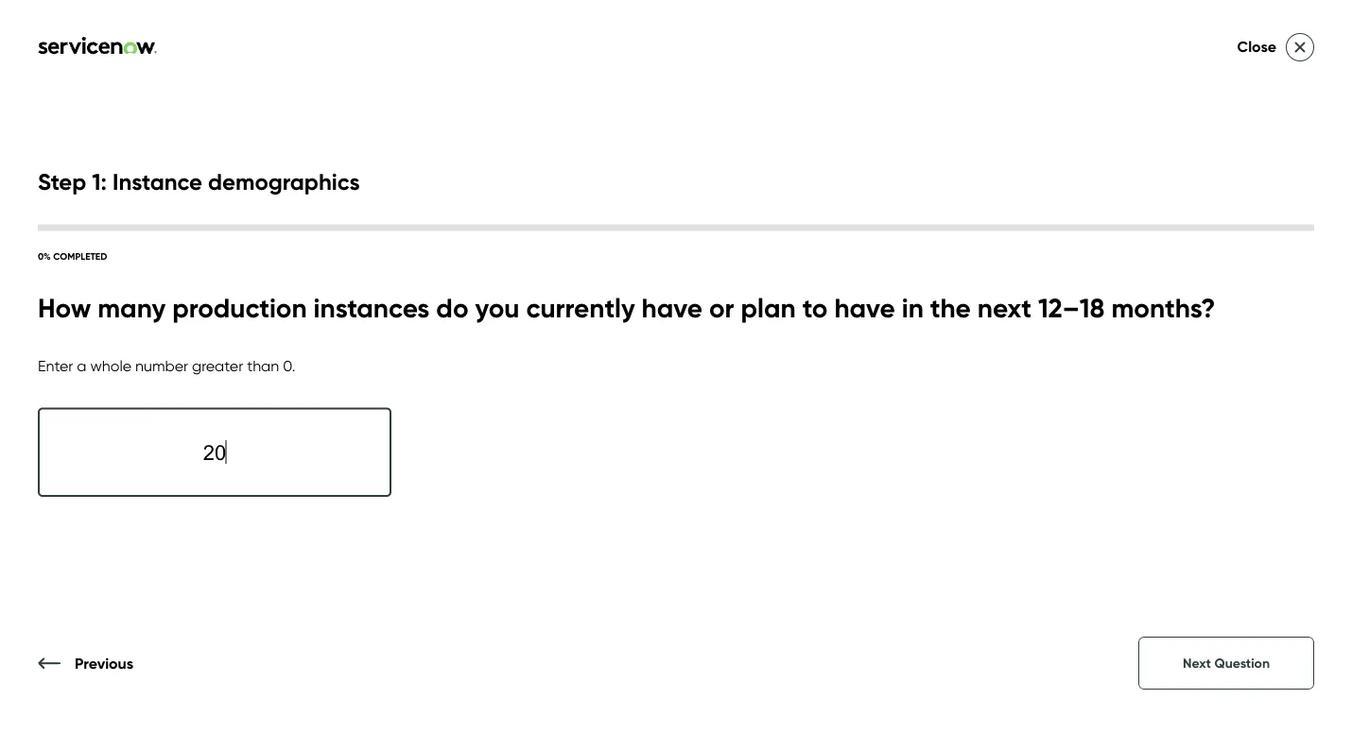 Task type: describe. For each thing, give the bounding box(es) containing it.
enter a whole number greater than 0.
[[38, 357, 295, 375]]

demographics
[[208, 167, 360, 196]]

next
[[1183, 656, 1211, 672]]

currently
[[526, 291, 635, 324]]

plan
[[741, 291, 796, 324]]

step
[[38, 167, 86, 196]]

servicenow platform tea
[[834, 207, 1352, 322]]

instance
[[113, 167, 202, 196]]

Enter a number field
[[38, 408, 391, 497]]

tea
[[1282, 207, 1352, 263]]

next question
[[1183, 656, 1270, 672]]

0.
[[283, 357, 295, 375]]

or
[[709, 291, 734, 324]]

how many production instances do you currently have or plan to have in the next 12–18 months?
[[38, 291, 1216, 324]]

0%
[[38, 250, 51, 262]]

than
[[247, 357, 279, 375]]

next
[[977, 291, 1031, 324]]

number
[[135, 357, 188, 375]]

12–18
[[1038, 291, 1105, 324]]

next question link
[[1138, 637, 1314, 690]]

many
[[98, 291, 166, 324]]

enter
[[38, 357, 73, 375]]

step 1: instance demographics
[[38, 167, 360, 196]]

months?
[[1111, 291, 1216, 324]]

a
[[77, 357, 86, 375]]

completed
[[53, 250, 107, 262]]

2 have from the left
[[834, 291, 895, 324]]

production
[[172, 291, 307, 324]]

close
[[1237, 37, 1276, 56]]



Task type: vqa. For each thing, say whether or not it's contained in the screenshot.
'the'
yes



Task type: locate. For each thing, give the bounding box(es) containing it.
how
[[38, 291, 91, 324]]

servicenow
[[834, 207, 1081, 263]]

the
[[930, 291, 971, 324]]

0 horizontal spatial have
[[642, 291, 702, 324]]

whole
[[90, 357, 131, 375]]

in
[[902, 291, 924, 324]]

have
[[642, 291, 702, 324], [834, 291, 895, 324]]

1 horizontal spatial have
[[834, 291, 895, 324]]

0% completed
[[38, 250, 107, 262]]

connect with us
[[38, 677, 158, 695]]

greater
[[192, 357, 243, 375]]

platform
[[1092, 207, 1271, 263]]

you
[[475, 291, 520, 324]]

1 have from the left
[[642, 291, 702, 324]]

question
[[1214, 656, 1270, 672]]

with
[[105, 677, 137, 695]]

instances
[[314, 291, 430, 324]]

have left in on the right top of page
[[834, 291, 895, 324]]

previous
[[75, 654, 134, 673]]

have left or at the top of page
[[642, 291, 702, 324]]

us
[[141, 677, 158, 695]]

do
[[436, 291, 469, 324]]

1:
[[92, 167, 107, 196]]

to
[[802, 291, 828, 324]]

connect
[[38, 677, 101, 695]]



